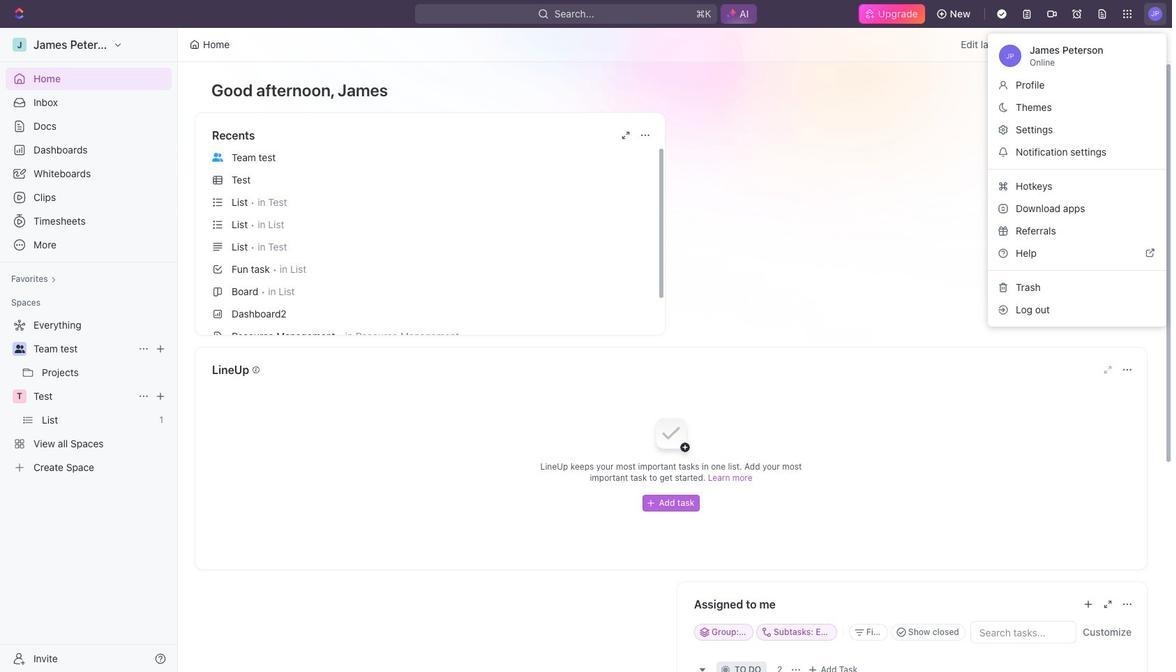 Task type: describe. For each thing, give the bounding box(es) containing it.
test, , element
[[13, 390, 27, 404]]

user group image
[[212, 153, 223, 162]]

tree inside sidebar navigation
[[6, 314, 172, 479]]



Task type: locate. For each thing, give the bounding box(es) containing it.
user group image
[[14, 345, 25, 353]]

sidebar navigation
[[0, 28, 178, 672]]

tree
[[6, 314, 172, 479]]

Search tasks... text field
[[972, 622, 1076, 643]]



Task type: vqa. For each thing, say whether or not it's contained in the screenshot.
SIDEBAR "navigation"
yes



